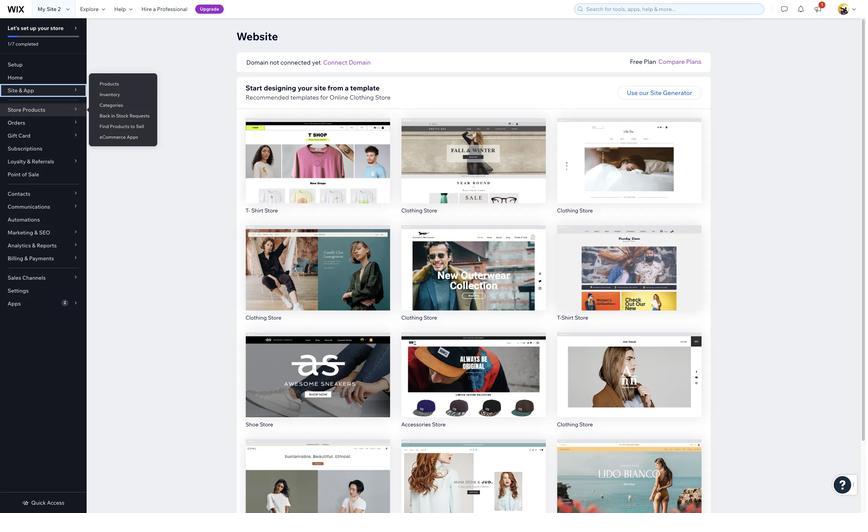 Task type: describe. For each thing, give the bounding box(es) containing it.
store products button
[[0, 103, 87, 116]]

professional
[[157, 6, 188, 13]]

free plan compare plans
[[630, 58, 702, 65]]

recommended
[[246, 93, 289, 101]]

a inside start designing your site from a template recommended templates for online clothing store
[[345, 84, 349, 92]]

site inside popup button
[[8, 87, 18, 94]]

analytics & reports
[[8, 242, 57, 249]]

communications button
[[0, 200, 87, 213]]

0 vertical spatial apps
[[127, 134, 138, 140]]

up
[[30, 25, 36, 32]]

hire
[[142, 6, 152, 13]]

inventory
[[100, 92, 120, 97]]

gift
[[8, 132, 17, 139]]

clothing inside start designing your site from a template recommended templates for online clothing store
[[350, 93, 374, 101]]

designing
[[264, 84, 296, 92]]

from
[[328, 84, 343, 92]]

0 vertical spatial 2
[[58, 6, 61, 13]]

find
[[100, 124, 109, 129]]

sale
[[28, 171, 39, 178]]

billing
[[8, 255, 23, 262]]

sidebar element
[[0, 18, 87, 513]]

automations
[[8, 216, 40, 223]]

accessories store
[[401, 421, 446, 428]]

to
[[131, 124, 135, 129]]

marketing
[[8, 229, 33, 236]]

requests
[[130, 113, 150, 119]]

settings link
[[0, 284, 87, 297]]

in
[[111, 113, 115, 119]]

my
[[38, 6, 45, 13]]

templates
[[291, 93, 319, 101]]

2 inside sidebar element
[[64, 300, 66, 305]]

online
[[330, 93, 348, 101]]

quick access button
[[22, 499, 64, 506]]

help
[[114, 6, 126, 13]]

point of sale link
[[0, 168, 87, 181]]

apps inside sidebar element
[[8, 300, 21, 307]]

upgrade
[[200, 6, 219, 12]]

card
[[18, 132, 30, 139]]

sales channels button
[[0, 271, 87, 284]]

plan
[[644, 58, 656, 65]]

referrals
[[32, 158, 54, 165]]

home
[[8, 74, 23, 81]]

sales
[[8, 274, 21, 281]]

hire a professional
[[142, 6, 188, 13]]

& for loyalty
[[27, 158, 31, 165]]

sell
[[136, 124, 144, 129]]

categories
[[100, 102, 123, 108]]

plans
[[686, 58, 702, 65]]

& for billing
[[24, 255, 28, 262]]

reports
[[37, 242, 57, 249]]

help button
[[110, 0, 137, 18]]

loyalty
[[8, 158, 26, 165]]

contacts
[[8, 190, 30, 197]]

template
[[350, 84, 380, 92]]

gift card button
[[0, 129, 87, 142]]

use
[[627, 89, 638, 97]]

loyalty & referrals
[[8, 158, 54, 165]]

setup
[[8, 61, 23, 68]]

0 vertical spatial products
[[100, 81, 119, 87]]

payments
[[29, 255, 54, 262]]

t- for t-shirt store
[[557, 314, 562, 321]]

& for marketing
[[34, 229, 38, 236]]

site & app
[[8, 87, 34, 94]]

automations link
[[0, 213, 87, 226]]

store
[[50, 25, 64, 32]]

loyalty & referrals button
[[0, 155, 87, 168]]

seo
[[39, 229, 50, 236]]

shoe
[[246, 421, 259, 428]]

communications
[[8, 203, 50, 210]]

contacts button
[[0, 187, 87, 200]]

upgrade button
[[195, 5, 224, 14]]

not
[[270, 59, 279, 66]]

access
[[47, 499, 64, 506]]

marketing & seo button
[[0, 226, 87, 239]]

your inside sidebar element
[[38, 25, 49, 32]]

home link
[[0, 71, 87, 84]]

2 domain from the left
[[349, 59, 371, 66]]

back in stock requests link
[[89, 109, 157, 122]]

stock
[[116, 113, 129, 119]]

marketing & seo
[[8, 229, 50, 236]]

ecommerce apps
[[100, 134, 138, 140]]



Task type: locate. For each thing, give the bounding box(es) containing it.
products for find products to sell
[[110, 124, 130, 129]]

1 vertical spatial 2
[[64, 300, 66, 305]]

0 horizontal spatial t-
[[246, 207, 250, 214]]

site
[[47, 6, 57, 13], [8, 87, 18, 94], [650, 89, 662, 97]]

back in stock requests
[[100, 113, 150, 119]]

let's set up your store
[[8, 25, 64, 32]]

1 horizontal spatial t-
[[557, 314, 562, 321]]

site & app button
[[0, 84, 87, 97]]

shoe store
[[246, 421, 273, 428]]

2 vertical spatial products
[[110, 124, 130, 129]]

site inside button
[[650, 89, 662, 97]]

1 button
[[810, 0, 827, 18]]

domain right connect
[[349, 59, 371, 66]]

subscriptions
[[8, 145, 42, 152]]

completed
[[16, 41, 38, 47]]

view button
[[302, 164, 334, 177], [458, 164, 490, 177], [613, 164, 646, 177], [302, 271, 334, 284], [458, 271, 490, 284], [613, 271, 646, 284], [302, 378, 334, 392], [458, 378, 490, 392], [613, 378, 646, 392], [302, 485, 334, 499], [458, 485, 490, 499], [613, 485, 646, 499]]

site down home
[[8, 87, 18, 94]]

apps down settings
[[8, 300, 21, 307]]

products up the inventory
[[100, 81, 119, 87]]

settings
[[8, 287, 29, 294]]

t-
[[246, 207, 250, 214], [557, 314, 562, 321]]

my site 2
[[38, 6, 61, 13]]

&
[[19, 87, 22, 94], [27, 158, 31, 165], [34, 229, 38, 236], [32, 242, 36, 249], [24, 255, 28, 262]]

compare plans button
[[659, 57, 702, 66]]

connect
[[323, 59, 348, 66]]

0 horizontal spatial domain
[[246, 59, 268, 66]]

1 horizontal spatial your
[[298, 84, 313, 92]]

store inside start designing your site from a template recommended templates for online clothing store
[[375, 93, 391, 101]]

orders
[[8, 119, 25, 126]]

shirt for t- shirt store
[[251, 207, 263, 214]]

2 horizontal spatial site
[[650, 89, 662, 97]]

1/7
[[8, 41, 15, 47]]

0 horizontal spatial site
[[8, 87, 18, 94]]

your inside start designing your site from a template recommended templates for online clothing store
[[298, 84, 313, 92]]

0 horizontal spatial your
[[38, 25, 49, 32]]

your up the templates in the top of the page
[[298, 84, 313, 92]]

1 vertical spatial t-
[[557, 314, 562, 321]]

edit button
[[302, 148, 334, 161], [458, 148, 490, 161], [614, 148, 645, 161], [302, 255, 334, 269], [458, 255, 490, 269], [614, 255, 645, 269], [302, 362, 334, 376], [458, 362, 490, 376], [614, 362, 645, 376], [302, 469, 334, 483], [458, 469, 490, 483], [614, 469, 645, 483]]

hire a professional link
[[137, 0, 192, 18]]

your right up
[[38, 25, 49, 32]]

2 down settings link
[[64, 300, 66, 305]]

1/7 completed
[[8, 41, 38, 47]]

1 horizontal spatial site
[[47, 6, 57, 13]]

of
[[22, 171, 27, 178]]

our
[[639, 89, 649, 97]]

ecommerce apps link
[[89, 131, 157, 144]]

& inside dropdown button
[[27, 158, 31, 165]]

& right loyalty
[[27, 158, 31, 165]]

store inside store products "dropdown button"
[[8, 106, 21, 113]]

yet
[[312, 59, 321, 66]]

apps
[[127, 134, 138, 140], [8, 300, 21, 307]]

clothing store
[[401, 207, 437, 214], [557, 207, 593, 214], [246, 314, 282, 321], [401, 314, 437, 321], [557, 421, 593, 428]]

1 horizontal spatial apps
[[127, 134, 138, 140]]

app
[[23, 87, 34, 94]]

1 horizontal spatial shirt
[[562, 314, 574, 321]]

1 vertical spatial your
[[298, 84, 313, 92]]

1 vertical spatial a
[[345, 84, 349, 92]]

subscriptions link
[[0, 142, 87, 155]]

quick access
[[31, 499, 64, 506]]

start
[[246, 84, 262, 92]]

0 vertical spatial t-
[[246, 207, 250, 214]]

store
[[375, 93, 391, 101], [8, 106, 21, 113], [265, 207, 278, 214], [424, 207, 437, 214], [580, 207, 593, 214], [268, 314, 282, 321], [424, 314, 437, 321], [575, 314, 588, 321], [260, 421, 273, 428], [432, 421, 446, 428], [580, 421, 593, 428]]

inventory link
[[89, 88, 157, 101]]

1 vertical spatial apps
[[8, 300, 21, 307]]

1 vertical spatial products
[[22, 106, 45, 113]]

0 horizontal spatial apps
[[8, 300, 21, 307]]

view
[[311, 167, 325, 174], [467, 167, 481, 174], [622, 167, 637, 174], [311, 274, 325, 281], [467, 274, 481, 281], [622, 274, 637, 281], [311, 381, 325, 389], [467, 381, 481, 389], [622, 381, 637, 389], [311, 488, 325, 496], [467, 488, 481, 496], [622, 488, 637, 496]]

orders button
[[0, 116, 87, 129]]

products inside "dropdown button"
[[22, 106, 45, 113]]

use our site generator button
[[618, 86, 702, 100]]

analytics
[[8, 242, 31, 249]]

connect domain button
[[323, 58, 371, 67]]

point of sale
[[8, 171, 39, 178]]

0 vertical spatial your
[[38, 25, 49, 32]]

0 horizontal spatial 2
[[58, 6, 61, 13]]

2 right my
[[58, 6, 61, 13]]

2
[[58, 6, 61, 13], [64, 300, 66, 305]]

let's
[[8, 25, 20, 32]]

analytics & reports button
[[0, 239, 87, 252]]

& left seo
[[34, 229, 38, 236]]

quick
[[31, 499, 46, 506]]

Search for tools, apps, help & more... field
[[584, 4, 762, 14]]

categories link
[[89, 99, 157, 112]]

products link
[[89, 78, 157, 90]]

& for site
[[19, 87, 22, 94]]

domain left "not"
[[246, 59, 268, 66]]

domain
[[246, 59, 268, 66], [349, 59, 371, 66]]

edit
[[312, 151, 324, 158], [468, 151, 479, 158], [624, 151, 635, 158], [312, 258, 324, 265], [468, 258, 479, 265], [624, 258, 635, 265], [312, 365, 324, 373], [468, 365, 479, 373], [624, 365, 635, 373], [312, 472, 324, 480], [468, 472, 479, 480], [624, 472, 635, 480]]

billing & payments button
[[0, 252, 87, 265]]

1 horizontal spatial 2
[[64, 300, 66, 305]]

1 vertical spatial shirt
[[562, 314, 574, 321]]

your
[[38, 25, 49, 32], [298, 84, 313, 92]]

products for store products
[[22, 106, 45, 113]]

a
[[153, 6, 156, 13], [345, 84, 349, 92]]

& right billing
[[24, 255, 28, 262]]

set
[[21, 25, 29, 32]]

t- for t- shirt store
[[246, 207, 250, 214]]

site right 'our'
[[650, 89, 662, 97]]

compare
[[659, 58, 685, 65]]

1 horizontal spatial domain
[[349, 59, 371, 66]]

products up ecommerce apps
[[110, 124, 130, 129]]

site
[[314, 84, 326, 92]]

domain not connected yet connect domain
[[246, 59, 371, 66]]

find products to sell link
[[89, 120, 157, 133]]

1
[[821, 2, 823, 7]]

website
[[237, 30, 278, 43]]

1 horizontal spatial a
[[345, 84, 349, 92]]

& for analytics
[[32, 242, 36, 249]]

products up orders popup button
[[22, 106, 45, 113]]

gift card
[[8, 132, 30, 139]]

& left reports
[[32, 242, 36, 249]]

channels
[[22, 274, 46, 281]]

a inside 'link'
[[153, 6, 156, 13]]

apps down to
[[127, 134, 138, 140]]

1 domain from the left
[[246, 59, 268, 66]]

sales channels
[[8, 274, 46, 281]]

0 vertical spatial a
[[153, 6, 156, 13]]

0 vertical spatial shirt
[[251, 207, 263, 214]]

0 horizontal spatial a
[[153, 6, 156, 13]]

a right from
[[345, 84, 349, 92]]

use our site generator
[[627, 89, 693, 97]]

for
[[320, 93, 328, 101]]

shirt for t-shirt store
[[562, 314, 574, 321]]

a right hire
[[153, 6, 156, 13]]

connected
[[281, 59, 311, 66]]

back
[[100, 113, 110, 119]]

site right my
[[47, 6, 57, 13]]

find products to sell
[[100, 124, 144, 129]]

t-shirt store
[[557, 314, 588, 321]]

& left app
[[19, 87, 22, 94]]

ecommerce
[[100, 134, 126, 140]]

free
[[630, 58, 643, 65]]

0 horizontal spatial shirt
[[251, 207, 263, 214]]



Task type: vqa. For each thing, say whether or not it's contained in the screenshot.
Marketing 'LINK' on the left of the page
no



